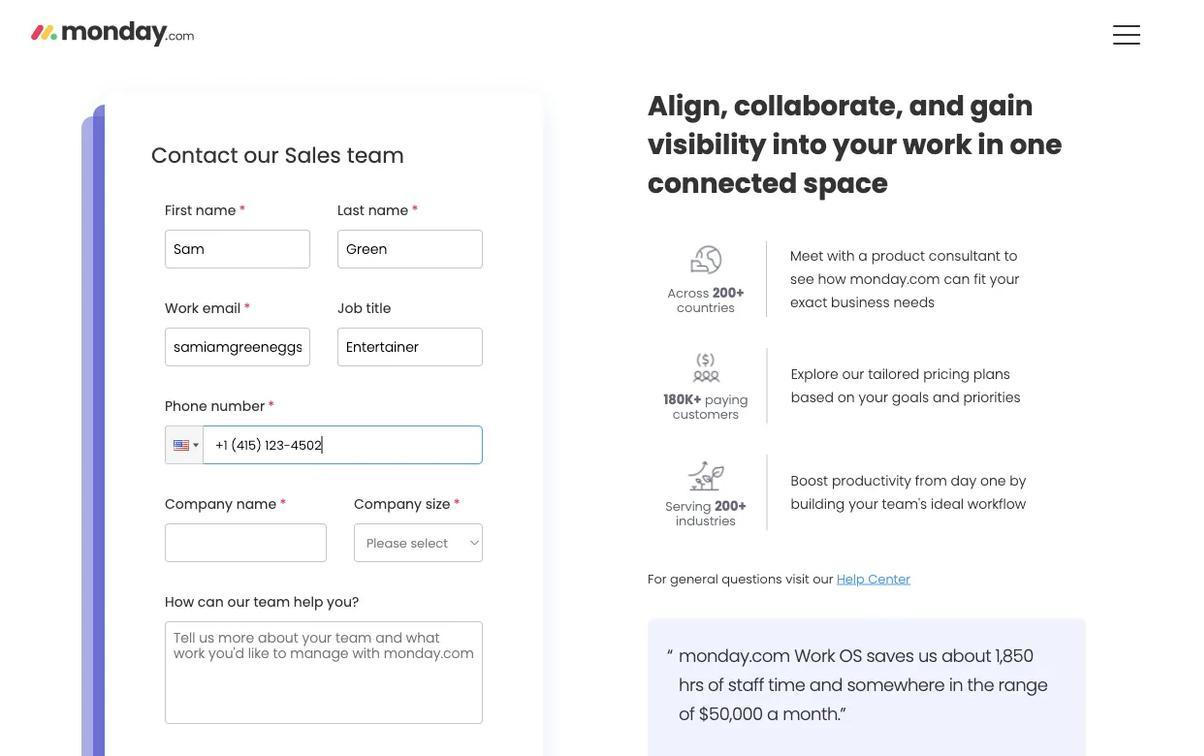 Task type: vqa. For each thing, say whether or not it's contained in the screenshot.
simple
no



Task type: locate. For each thing, give the bounding box(es) containing it.
company for company name
[[165, 495, 233, 514]]

exact
[[791, 293, 828, 312]]

first name
[[165, 201, 236, 220]]

can
[[945, 270, 971, 289], [198, 593, 224, 612]]

1 horizontal spatial of
[[708, 673, 724, 698]]

work
[[165, 299, 199, 318], [795, 644, 835, 669]]

2 company from the left
[[354, 495, 422, 514]]

0 vertical spatial monday.com
[[850, 270, 941, 289]]

contact
[[151, 140, 238, 170]]

phone number
[[165, 397, 265, 416]]

workflow
[[968, 495, 1027, 514]]

our up on
[[843, 365, 865, 384]]

0 vertical spatial a
[[859, 247, 868, 266]]

1 horizontal spatial monday.com
[[850, 270, 941, 289]]

united states: + 1 image
[[193, 444, 199, 448]]

number
[[211, 397, 265, 416]]

from
[[916, 472, 948, 491]]

0 horizontal spatial in
[[950, 673, 964, 698]]

of down hrs at bottom
[[679, 702, 695, 727]]

by
[[1010, 472, 1027, 491]]

of
[[708, 673, 724, 698], [679, 702, 695, 727]]

1 horizontal spatial work
[[795, 644, 835, 669]]

our right visit
[[813, 571, 834, 588]]

200+ down countries icon
[[713, 285, 745, 302]]

our
[[244, 140, 279, 170], [843, 365, 865, 384], [813, 571, 834, 588], [228, 593, 250, 612]]

1 vertical spatial a
[[768, 702, 779, 727]]

How can our team help you? text field
[[165, 622, 483, 725]]

one down gain
[[1010, 125, 1063, 164]]

a
[[859, 247, 868, 266], [768, 702, 779, 727]]

work
[[903, 125, 973, 164]]

" monday.com work os saves us about 1,850 hrs of staff time and somewhere in the range of $50,000 a month."
[[668, 644, 1048, 727]]

your up space
[[833, 125, 898, 164]]

company left size
[[354, 495, 422, 514]]

one inside boost productivity from day one by building your team's ideal workflow
[[981, 472, 1007, 491]]

and up work
[[910, 87, 965, 125]]

0 vertical spatial one
[[1010, 125, 1063, 164]]

work inside " monday.com work os saves us about 1,850 hrs of staff time and somewhere in the range of $50,000 a month."
[[795, 644, 835, 669]]

and
[[910, 87, 965, 125], [933, 388, 960, 407], [810, 673, 843, 698]]

pricing
[[924, 365, 970, 384]]

with
[[828, 247, 855, 266]]

day
[[951, 472, 977, 491]]

a inside meet with a product consultant to see how monday.com can fit your exact business needs
[[859, 247, 868, 266]]

and down pricing
[[933, 388, 960, 407]]

1 vertical spatial work
[[795, 644, 835, 669]]

team's
[[883, 495, 928, 514]]

across
[[668, 285, 710, 302]]

needs
[[894, 293, 936, 312]]

in down gain
[[978, 125, 1005, 164]]

0 horizontal spatial team
[[254, 593, 290, 612]]

questions
[[722, 571, 783, 588]]

team
[[347, 140, 404, 170], [254, 593, 290, 612]]

productivity
[[832, 472, 912, 491]]

one up workflow
[[981, 472, 1007, 491]]

last name
[[338, 201, 409, 220]]

1 vertical spatial and
[[933, 388, 960, 407]]

team left the help
[[254, 593, 290, 612]]

0 vertical spatial work
[[165, 299, 199, 318]]

one inside align, collaborate, and gain visibility into your work in one connected space
[[1010, 125, 1063, 164]]

200+ down industries icon
[[715, 498, 747, 516]]

1 vertical spatial one
[[981, 472, 1007, 491]]

1 company from the left
[[165, 495, 233, 514]]

and inside " monday.com work os saves us about 1,850 hrs of staff time and somewhere in the range of $50,000 a month."
[[810, 673, 843, 698]]

meet
[[791, 247, 824, 266]]

1 vertical spatial in
[[950, 673, 964, 698]]

1 horizontal spatial can
[[945, 270, 971, 289]]

to
[[1005, 247, 1018, 266]]

saves
[[867, 644, 914, 669]]

0 horizontal spatial company
[[165, 495, 233, 514]]

size
[[426, 495, 451, 514]]

collaborate,
[[735, 87, 904, 125]]

monday.com logo image
[[31, 13, 195, 53]]

monday.com
[[850, 270, 941, 289], [679, 644, 791, 669]]

1 (702) 123-4567 telephone field
[[199, 426, 483, 465]]

0 vertical spatial can
[[945, 270, 971, 289]]

name right last at the top left of the page
[[368, 201, 409, 220]]

one
[[1010, 125, 1063, 164], [981, 472, 1007, 491]]

company
[[165, 495, 233, 514], [354, 495, 422, 514]]

countries icon image
[[688, 243, 724, 279]]

sales
[[285, 140, 341, 170]]

1 horizontal spatial a
[[859, 247, 868, 266]]

name up company name text box
[[236, 495, 277, 514]]

company down "united states: + 1" icon
[[165, 495, 233, 514]]

your inside align, collaborate, and gain visibility into your work in one connected space
[[833, 125, 898, 164]]

monday.com up the staff
[[679, 644, 791, 669]]

1 horizontal spatial in
[[978, 125, 1005, 164]]

your
[[833, 125, 898, 164], [990, 270, 1020, 289], [859, 388, 889, 407], [849, 495, 879, 514]]

and up month."
[[810, 673, 843, 698]]

industries
[[676, 513, 736, 530]]

serving 200+ industries
[[666, 498, 747, 530]]

your right on
[[859, 388, 889, 407]]

1 vertical spatial 200+
[[715, 498, 747, 516]]

how
[[165, 593, 194, 612]]

0 vertical spatial of
[[708, 673, 724, 698]]

200+
[[713, 285, 745, 302], [715, 498, 747, 516]]

0 vertical spatial 200+
[[713, 285, 745, 302]]

your down to
[[990, 270, 1020, 289]]

Work email email field
[[165, 328, 310, 367]]

0 horizontal spatial can
[[198, 593, 224, 612]]

how can our team help you?
[[165, 593, 359, 612]]

explore our tailored pricing plans based on your goals and priorities
[[792, 365, 1021, 407]]

can right how on the left
[[198, 593, 224, 612]]

of right hrs at bottom
[[708, 673, 724, 698]]

1 vertical spatial can
[[198, 593, 224, 612]]

name for first name
[[196, 201, 236, 220]]

center
[[869, 571, 911, 588]]

can left fit
[[945, 270, 971, 289]]

1 horizontal spatial team
[[347, 140, 404, 170]]

0 vertical spatial in
[[978, 125, 1005, 164]]

team up the last name
[[347, 140, 404, 170]]

a right with
[[859, 247, 868, 266]]

1 vertical spatial monday.com
[[679, 644, 791, 669]]

staff
[[729, 673, 764, 698]]

in
[[978, 125, 1005, 164], [950, 673, 964, 698]]

somewhere
[[847, 673, 945, 698]]

business
[[832, 293, 890, 312]]

0 horizontal spatial monday.com
[[679, 644, 791, 669]]

monday.com down product
[[850, 270, 941, 289]]

you?
[[327, 593, 359, 612]]

how
[[818, 270, 847, 289]]

name right 'first'
[[196, 201, 236, 220]]

our right how on the left
[[228, 593, 250, 612]]

connected
[[648, 164, 798, 202]]

0 horizontal spatial one
[[981, 472, 1007, 491]]

tailored
[[869, 365, 920, 384]]

your inside explore our tailored pricing plans based on your goals and priorities
[[859, 388, 889, 407]]

200+ inside across 200+ countries
[[713, 285, 745, 302]]

200+ inside serving 200+ industries
[[715, 498, 747, 516]]

in inside " monday.com work os saves us about 1,850 hrs of staff time and somewhere in the range of $50,000 a month."
[[950, 673, 964, 698]]

monday.com inside " monday.com work os saves us about 1,850 hrs of staff time and somewhere in the range of $50,000 a month."
[[679, 644, 791, 669]]

customers icon image
[[688, 350, 724, 386]]

company size
[[354, 495, 451, 514]]

work left email
[[165, 299, 199, 318]]

your down productivity
[[849, 495, 879, 514]]

in left "the"
[[950, 673, 964, 698]]

2 vertical spatial and
[[810, 673, 843, 698]]

0 vertical spatial team
[[347, 140, 404, 170]]

0 horizontal spatial work
[[165, 299, 199, 318]]

1 vertical spatial team
[[254, 593, 290, 612]]

1 horizontal spatial company
[[354, 495, 422, 514]]

visibility
[[648, 125, 767, 164]]

gain
[[971, 87, 1034, 125]]

last
[[338, 201, 365, 220]]

1 horizontal spatial one
[[1010, 125, 1063, 164]]

email
[[203, 299, 241, 318]]

work left os on the right bottom
[[795, 644, 835, 669]]

0 horizontal spatial of
[[679, 702, 695, 727]]

180k+
[[664, 392, 702, 409]]

general
[[670, 571, 719, 588]]

a down time
[[768, 702, 779, 727]]

time
[[769, 673, 806, 698]]

0 vertical spatial and
[[910, 87, 965, 125]]

0 horizontal spatial a
[[768, 702, 779, 727]]

and inside explore our tailored pricing plans based on your goals and priorities
[[933, 388, 960, 407]]

fit
[[974, 270, 987, 289]]

industries icon image
[[688, 457, 724, 493]]



Task type: describe. For each thing, give the bounding box(es) containing it.
1,850
[[996, 644, 1034, 669]]

goals
[[893, 388, 930, 407]]

in inside align, collaborate, and gain visibility into your work in one connected space
[[978, 125, 1005, 164]]

your inside boost productivity from day one by building your team's ideal workflow
[[849, 495, 879, 514]]

explore
[[792, 365, 839, 384]]

hrs
[[679, 673, 704, 698]]

name for last name
[[368, 201, 409, 220]]

Job title text field
[[338, 328, 483, 367]]

boost productivity from day one by building your team's ideal workflow
[[791, 472, 1027, 514]]

range
[[999, 673, 1048, 698]]

align,
[[648, 87, 729, 125]]

company name
[[165, 495, 277, 514]]

help center link
[[837, 571, 911, 588]]

paying customers
[[673, 392, 749, 424]]

monday.com inside meet with a product consultant to see how monday.com can fit your exact business needs
[[850, 270, 941, 289]]

Company name text field
[[165, 524, 327, 563]]

200+ for see
[[713, 285, 745, 302]]

team for sales
[[347, 140, 404, 170]]

consultant
[[929, 247, 1001, 266]]

into
[[773, 125, 827, 164]]

job
[[338, 299, 363, 318]]

title
[[366, 299, 391, 318]]

product
[[872, 247, 926, 266]]

see
[[791, 270, 815, 289]]

contact our sales team
[[151, 140, 404, 170]]

work email
[[165, 299, 241, 318]]

on
[[838, 388, 855, 407]]

os
[[840, 644, 863, 669]]

phone
[[165, 397, 207, 416]]

First name text field
[[165, 230, 310, 269]]

priorities
[[964, 388, 1021, 407]]

across 200+ countries
[[668, 285, 745, 317]]

company for company size
[[354, 495, 422, 514]]

serving
[[666, 498, 712, 516]]

customers
[[673, 406, 740, 424]]

"
[[668, 644, 673, 669]]

job title
[[338, 299, 391, 318]]

meet with a product consultant to see how monday.com can fit your exact business needs
[[791, 247, 1020, 312]]

1 vertical spatial of
[[679, 702, 695, 727]]

a inside " monday.com work os saves us about 1,850 hrs of staff time and somewhere in the range of $50,000 a month."
[[768, 702, 779, 727]]

ideal
[[931, 495, 965, 514]]

align, collaborate, and gain visibility into your work in one connected space
[[648, 87, 1063, 202]]

your inside meet with a product consultant to see how monday.com can fit your exact business needs
[[990, 270, 1020, 289]]

200+ for building
[[715, 498, 747, 516]]

for
[[648, 571, 667, 588]]

help
[[294, 593, 323, 612]]

our inside explore our tailored pricing plans based on your goals and priorities
[[843, 365, 865, 384]]

based
[[792, 388, 834, 407]]

paying
[[705, 392, 749, 409]]

for general questions visit our help center
[[648, 571, 911, 588]]

boost
[[791, 472, 829, 491]]

about
[[942, 644, 992, 669]]

month."
[[783, 702, 846, 727]]

building
[[791, 495, 845, 514]]

can inside meet with a product consultant to see how monday.com can fit your exact business needs
[[945, 270, 971, 289]]

name for company name
[[236, 495, 277, 514]]

countries
[[677, 299, 735, 317]]

Last name text field
[[338, 230, 483, 269]]

team for our
[[254, 593, 290, 612]]

$50,000
[[699, 702, 763, 727]]

our left sales
[[244, 140, 279, 170]]

the
[[968, 673, 995, 698]]

help
[[837, 571, 865, 588]]

visit
[[786, 571, 810, 588]]

space
[[804, 164, 889, 202]]

first
[[165, 201, 192, 220]]

us
[[919, 644, 938, 669]]

and inside align, collaborate, and gain visibility into your work in one connected space
[[910, 87, 965, 125]]

plans
[[974, 365, 1011, 384]]



